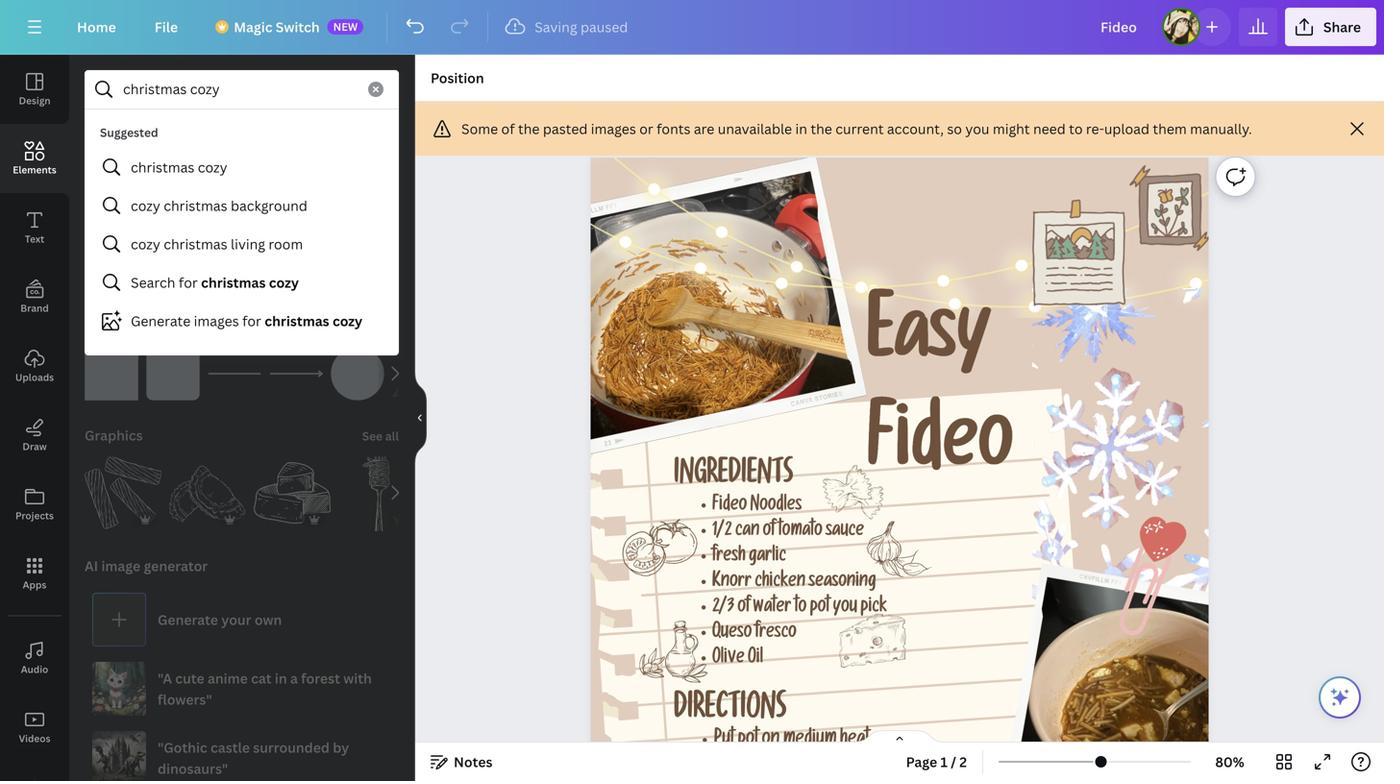 Task type: vqa. For each thing, say whether or not it's contained in the screenshot.
GREG ROBINSON icon
no



Task type: locate. For each thing, give the bounding box(es) containing it.
2 horizontal spatial of
[[763, 523, 776, 543]]

of inside knorr chicken seasoning 2/3 of water to pot you pick queso fresco olive oil
[[738, 600, 750, 619]]

are
[[694, 120, 715, 138]]

draw button
[[0, 401, 69, 470]]

on
[[762, 732, 780, 752]]

saving paused
[[535, 18, 628, 36]]

unavailable
[[718, 120, 792, 138]]

white circle shape image
[[331, 347, 385, 401]]

in right the unavailable
[[796, 120, 808, 138]]

triangle up image
[[392, 347, 446, 401]]

all down rectangle
[[386, 190, 399, 206]]

so
[[947, 120, 963, 138]]

0 vertical spatial you
[[966, 120, 990, 138]]

olive oil hand drawn image
[[640, 621, 708, 683]]

apps
[[23, 579, 47, 592]]

see all up homely kitchen interior with bar stools, modern table and food ingredients on it. hygge design of dining room. cozy and comfortable minimalist cooking area. vector illustration in flat style image
[[362, 190, 399, 206]]

see left hide image
[[362, 428, 383, 444]]

1 vertical spatial see all button
[[360, 309, 401, 347]]

3 see all button from the top
[[360, 416, 401, 455]]

heat
[[840, 732, 870, 752]]

you right the so
[[966, 120, 990, 138]]

see all button
[[360, 178, 401, 216], [360, 309, 401, 347], [360, 416, 401, 455]]

2 vertical spatial all
[[386, 428, 399, 444]]

in inside "a cute anime cat in a forest with flowers"
[[275, 670, 287, 688]]

file
[[155, 18, 178, 36]]

all up triangle up image
[[386, 321, 399, 337]]

design button
[[0, 55, 69, 124]]

0 vertical spatial for
[[179, 274, 198, 292]]

1 vertical spatial see
[[362, 321, 383, 337]]

current
[[836, 120, 884, 138]]

1 group from the left
[[169, 216, 246, 293]]

0 vertical spatial pot
[[810, 600, 830, 619]]

2 see all button from the top
[[360, 309, 401, 347]]

design
[[19, 94, 51, 107]]

to inside knorr chicken seasoning 2/3 of water to pot you pick queso fresco olive oil
[[795, 600, 807, 619]]

2 see all from the top
[[362, 321, 399, 337]]

list
[[85, 117, 399, 340]]

1 vertical spatial all
[[386, 321, 399, 337]]

images left or
[[591, 120, 636, 138]]

all for graphics
[[386, 428, 399, 444]]

0 horizontal spatial of
[[502, 120, 515, 138]]

0 horizontal spatial in
[[275, 670, 287, 688]]

account,
[[887, 120, 944, 138]]

0 vertical spatial all
[[386, 190, 399, 206]]

videos
[[19, 733, 50, 746]]

0 vertical spatial in
[[796, 120, 808, 138]]

uploads button
[[0, 332, 69, 401]]

of right can
[[763, 523, 776, 543]]

1 the from the left
[[518, 120, 540, 138]]

0 vertical spatial see
[[362, 190, 383, 206]]

see all left hide image
[[362, 428, 399, 444]]

0 vertical spatial fideo
[[867, 413, 1014, 493]]

1 vertical spatial to
[[795, 600, 807, 619]]

see all button left hide image
[[360, 416, 401, 455]]

1 horizontal spatial pot
[[810, 600, 830, 619]]

/
[[951, 753, 957, 772]]

tomato
[[779, 523, 823, 543]]

arrow
[[97, 134, 136, 152]]

0 horizontal spatial pot
[[738, 732, 759, 752]]

images
[[591, 120, 636, 138], [194, 312, 239, 330]]

knorr
[[713, 574, 752, 594]]

cozy down christmas cozy
[[131, 197, 160, 215]]

see all up white circle shape image
[[362, 321, 399, 337]]

0 horizontal spatial fideo
[[713, 498, 747, 517]]

square image
[[85, 347, 138, 401]]

fideo for fideo
[[867, 413, 1014, 493]]

to right water
[[795, 600, 807, 619]]

1 vertical spatial see all
[[362, 321, 399, 337]]

generate inside list
[[131, 312, 191, 330]]

1 horizontal spatial add this line to the canvas image
[[269, 347, 323, 401]]

1 all from the top
[[386, 190, 399, 206]]

switch
[[276, 18, 320, 36]]

0 horizontal spatial add this line to the canvas image
[[208, 347, 262, 401]]

1 horizontal spatial of
[[738, 600, 750, 619]]

cozy up white circle shape image
[[333, 312, 363, 330]]

of right some
[[502, 120, 515, 138]]

see all button for recently used
[[360, 178, 401, 216]]

search
[[131, 274, 175, 292]]

fideo
[[867, 413, 1014, 493], [713, 498, 747, 517]]

pot
[[810, 600, 830, 619], [738, 732, 759, 752]]

new
[[333, 19, 358, 34]]

2 add this line to the canvas image from the left
[[269, 347, 323, 401]]

sauce
[[826, 523, 865, 543]]

2 all from the top
[[386, 321, 399, 337]]

cozy up search on the top
[[131, 235, 160, 253]]

surrounded
[[253, 739, 330, 757]]

homely kitchen interior with bar stools, modern table and food ingredients on it. hygge design of dining room. cozy and comfortable minimalist cooking area. vector illustration in flat style image
[[338, 216, 415, 293]]

water
[[754, 600, 792, 619]]

put pot on medium heat
[[714, 732, 870, 752]]

1 vertical spatial images
[[194, 312, 239, 330]]

elements
[[13, 163, 56, 176]]

saving paused status
[[496, 15, 638, 38]]

pick
[[861, 600, 888, 619]]

easy
[[867, 304, 991, 385]]

1 vertical spatial pot
[[738, 732, 759, 752]]

audio
[[21, 663, 48, 676]]

of for fideo
[[763, 523, 776, 543]]

see all
[[362, 190, 399, 206], [362, 321, 399, 337], [362, 428, 399, 444]]

see up white circle shape image
[[362, 321, 383, 337]]

a
[[290, 670, 298, 688]]

2 see from the top
[[362, 321, 383, 337]]

list containing christmas cozy
[[85, 117, 399, 340]]

for
[[179, 274, 198, 292], [242, 312, 261, 330]]

all left hide image
[[386, 428, 399, 444]]

1 vertical spatial generate
[[158, 611, 218, 629]]

christmas
[[131, 158, 195, 176], [164, 197, 227, 215], [164, 235, 227, 253], [201, 274, 266, 292], [265, 312, 329, 330]]

1 see all from the top
[[362, 190, 399, 206]]

projects
[[15, 510, 54, 523]]

pot down "seasoning"
[[810, 600, 830, 619]]

page 1 / 2
[[906, 753, 967, 772]]

farfalle pasta illustration image
[[823, 466, 884, 519]]

0 horizontal spatial to
[[795, 600, 807, 619]]

generate
[[131, 312, 191, 330], [158, 611, 218, 629]]

see all button down homely kitchen interior with bar stools, modern table and food ingredients on it. hygge design of dining room. cozy and comfortable minimalist cooking area. vector illustration in flat style image
[[360, 309, 401, 347]]

0 horizontal spatial you
[[833, 600, 858, 619]]

rectangle button
[[365, 124, 454, 163]]

saving
[[535, 18, 577, 36]]

with
[[344, 670, 372, 688]]

queso
[[713, 625, 752, 645]]

of inside the fideo noodles 1/2 can of tomato sauce
[[763, 523, 776, 543]]

canva assistant image
[[1329, 687, 1352, 710]]

to left re-
[[1069, 120, 1083, 138]]

1 vertical spatial for
[[242, 312, 261, 330]]

the left the pasted
[[518, 120, 540, 138]]

1 horizontal spatial group
[[338, 216, 415, 293]]

christmas up used
[[131, 158, 195, 176]]

cozy christmas living room button
[[85, 225, 399, 263]]

cozy christmas background button
[[85, 187, 399, 225]]

paused
[[581, 18, 628, 36]]

0 vertical spatial see all
[[362, 190, 399, 206]]

images inside list
[[194, 312, 239, 330]]

forest
[[301, 670, 340, 688]]

group
[[169, 216, 246, 293], [338, 216, 415, 293]]

castle
[[211, 739, 250, 757]]

3 see all from the top
[[362, 428, 399, 444]]

1 horizontal spatial fideo
[[867, 413, 1014, 493]]

add this line to the canvas image down "generate images for christmas cozy" in the top left of the page
[[208, 347, 262, 401]]

add this line to the canvas image
[[208, 347, 262, 401], [269, 347, 323, 401]]

1
[[941, 753, 948, 772]]

draw
[[23, 440, 47, 453]]

generate down search on the top
[[131, 312, 191, 330]]

3 see from the top
[[362, 428, 383, 444]]

generator
[[144, 557, 208, 576]]

see all button for shapes
[[360, 309, 401, 347]]

cozy down room on the top left of page
[[269, 274, 299, 292]]

add this line to the canvas image left white circle shape image
[[269, 347, 323, 401]]

pot left on
[[738, 732, 759, 752]]

position
[[431, 69, 484, 87]]

0 horizontal spatial the
[[518, 120, 540, 138]]

seasoning
[[809, 574, 877, 594]]

cozy
[[198, 158, 227, 176], [131, 197, 160, 215], [131, 235, 160, 253], [269, 274, 299, 292], [333, 312, 363, 330]]

images down search for christmas cozy
[[194, 312, 239, 330]]

see up homely kitchen interior with bar stools, modern table and food ingredients on it. hygge design of dining room. cozy and comfortable minimalist cooking area. vector illustration in flat style image
[[362, 190, 383, 206]]

in left a
[[275, 670, 287, 688]]

fresh garlic
[[713, 549, 787, 568]]

shapes
[[85, 319, 132, 337]]

0 vertical spatial see all button
[[360, 178, 401, 216]]

0 horizontal spatial images
[[194, 312, 239, 330]]

pasted
[[543, 120, 588, 138]]

0 vertical spatial generate
[[131, 312, 191, 330]]

see all for graphics
[[362, 428, 399, 444]]

by
[[333, 739, 349, 757]]

generate left 'your'
[[158, 611, 218, 629]]

kitchen shelves illustration image
[[169, 216, 246, 293]]

2 vertical spatial see
[[362, 428, 383, 444]]

see all button down rectangle
[[360, 178, 401, 216]]

olive
[[713, 651, 745, 670]]

0 horizontal spatial group
[[169, 216, 246, 293]]

side panel tab list
[[0, 55, 69, 782]]

Search elements search field
[[123, 71, 357, 108]]

elements button
[[0, 124, 69, 193]]

suggested
[[100, 125, 158, 140]]

2 vertical spatial see all button
[[360, 416, 401, 455]]

1 vertical spatial you
[[833, 600, 858, 619]]

3 all from the top
[[386, 428, 399, 444]]

1 see from the top
[[362, 190, 383, 206]]

see all for shapes
[[362, 321, 399, 337]]

christmas up search for christmas cozy
[[164, 235, 227, 253]]

share
[[1324, 18, 1362, 36]]

2 vertical spatial see all
[[362, 428, 399, 444]]

1/2
[[713, 523, 732, 543]]

1 horizontal spatial you
[[966, 120, 990, 138]]

fideo inside the fideo noodles 1/2 can of tomato sauce
[[713, 498, 747, 517]]

of right 2/3
[[738, 600, 750, 619]]

2 vertical spatial of
[[738, 600, 750, 619]]

"gothic castle surrounded by dinosaurs"
[[158, 739, 349, 778]]

for down search for christmas cozy
[[242, 312, 261, 330]]

living
[[231, 235, 265, 253]]

1 vertical spatial in
[[275, 670, 287, 688]]

you down "seasoning"
[[833, 600, 858, 619]]

0 vertical spatial of
[[502, 120, 515, 138]]

knorr chicken seasoning 2/3 of water to pot you pick queso fresco olive oil
[[713, 574, 888, 670]]

of for knorr
[[738, 600, 750, 619]]

0 vertical spatial to
[[1069, 120, 1083, 138]]

generate for generate images for christmas cozy
[[131, 312, 191, 330]]

1 vertical spatial of
[[763, 523, 776, 543]]

in
[[796, 120, 808, 138], [275, 670, 287, 688]]

1 horizontal spatial the
[[811, 120, 833, 138]]

1 vertical spatial fideo
[[713, 498, 747, 517]]

for right search on the top
[[179, 274, 198, 292]]

1 see all button from the top
[[360, 178, 401, 216]]

0 vertical spatial images
[[591, 120, 636, 138]]

the left current
[[811, 120, 833, 138]]



Task type: describe. For each thing, give the bounding box(es) containing it.
image
[[101, 557, 141, 576]]

recently used button
[[83, 178, 179, 216]]

cute
[[175, 670, 204, 688]]

audio button
[[0, 624, 69, 693]]

80% button
[[1199, 747, 1262, 778]]

them
[[1153, 120, 1187, 138]]

anime
[[208, 670, 248, 688]]

all for shapes
[[386, 321, 399, 337]]

graphics button
[[83, 416, 145, 455]]

1 horizontal spatial images
[[591, 120, 636, 138]]

graphics
[[85, 426, 143, 445]]

fideo noodles 1/2 can of tomato sauce
[[713, 498, 865, 543]]

directions
[[674, 697, 787, 729]]

fresh
[[713, 549, 746, 568]]

recently
[[85, 188, 142, 206]]

file button
[[139, 8, 193, 46]]

see for recently used
[[362, 190, 383, 206]]

generate your own
[[158, 611, 282, 629]]

noodles
[[751, 498, 802, 517]]

2
[[960, 753, 967, 772]]

manually.
[[1191, 120, 1253, 138]]

own
[[255, 611, 282, 629]]

page 1 / 2 button
[[899, 747, 975, 778]]

cozy up cozy christmas background
[[198, 158, 227, 176]]

recently used
[[85, 188, 177, 206]]

"gothic
[[158, 739, 207, 757]]

put
[[714, 732, 735, 752]]

need
[[1034, 120, 1066, 138]]

text button
[[0, 193, 69, 263]]

Design title text field
[[1086, 8, 1155, 46]]

pot inside knorr chicken seasoning 2/3 of water to pot you pick queso fresco olive oil
[[810, 600, 830, 619]]

can
[[735, 523, 760, 543]]

1 horizontal spatial for
[[242, 312, 261, 330]]

garlic
[[749, 549, 787, 568]]

ai image generator
[[85, 557, 208, 576]]

rectangle
[[377, 134, 442, 152]]

videos button
[[0, 693, 69, 763]]

uploads
[[15, 371, 54, 384]]

christmas lights hanging strings. image
[[85, 216, 162, 293]]

fideo for fideo noodles 1/2 can of tomato sauce
[[713, 498, 747, 517]]

"a
[[158, 670, 172, 688]]

all for recently used
[[386, 190, 399, 206]]

ai
[[85, 557, 98, 576]]

your
[[221, 611, 251, 629]]

cat
[[251, 670, 272, 688]]

christmas down cozy christmas living room button
[[201, 274, 266, 292]]

might
[[993, 120, 1030, 138]]

0 horizontal spatial for
[[179, 274, 198, 292]]

see all for recently used
[[362, 190, 399, 206]]

see for shapes
[[362, 321, 383, 337]]

2 group from the left
[[338, 216, 415, 293]]

you inside knorr chicken seasoning 2/3 of water to pot you pick queso fresco olive oil
[[833, 600, 858, 619]]

2/3
[[713, 600, 735, 619]]

or
[[640, 120, 654, 138]]

watercolor cozy blankets image
[[254, 216, 331, 293]]

christmas down christmas cozy
[[164, 197, 227, 215]]

christmas cozy
[[131, 158, 227, 176]]

generate images for christmas cozy
[[131, 312, 363, 330]]

cozy christmas living room
[[131, 235, 303, 253]]

upload
[[1105, 120, 1150, 138]]

share button
[[1286, 8, 1377, 46]]

magic switch
[[234, 18, 320, 36]]

generate for generate your own
[[158, 611, 218, 629]]

1 add this line to the canvas image from the left
[[208, 347, 262, 401]]

80%
[[1216, 753, 1245, 772]]

fresco
[[755, 625, 797, 645]]

projects button
[[0, 470, 69, 539]]

fonts
[[657, 120, 691, 138]]

see for graphics
[[362, 428, 383, 444]]

2 the from the left
[[811, 120, 833, 138]]

page
[[906, 753, 938, 772]]

1 horizontal spatial in
[[796, 120, 808, 138]]

notes button
[[423, 747, 500, 778]]

main menu bar
[[0, 0, 1385, 55]]

background
[[231, 197, 308, 215]]

position button
[[423, 63, 492, 93]]

room
[[269, 235, 303, 253]]

brand button
[[0, 263, 69, 332]]

show pages image
[[854, 730, 946, 745]]

some
[[462, 120, 498, 138]]

used
[[146, 188, 177, 206]]

arrow button
[[85, 124, 149, 163]]

christmas inside button
[[164, 235, 227, 253]]

cozy christmas background
[[131, 197, 308, 215]]

shapes button
[[83, 309, 134, 347]]

text
[[25, 233, 44, 246]]

1 horizontal spatial to
[[1069, 120, 1083, 138]]

notes
[[454, 753, 493, 772]]

cozy inside button
[[131, 235, 160, 253]]

hide image
[[414, 372, 427, 464]]

flowers"
[[158, 691, 212, 709]]

oil
[[748, 651, 763, 670]]

see all button for graphics
[[360, 416, 401, 455]]

medium
[[783, 732, 837, 752]]

rounded square image
[[146, 347, 200, 401]]

magic
[[234, 18, 273, 36]]

brand
[[20, 302, 49, 315]]

christmas down 'watercolor cozy blankets' image
[[265, 312, 329, 330]]



